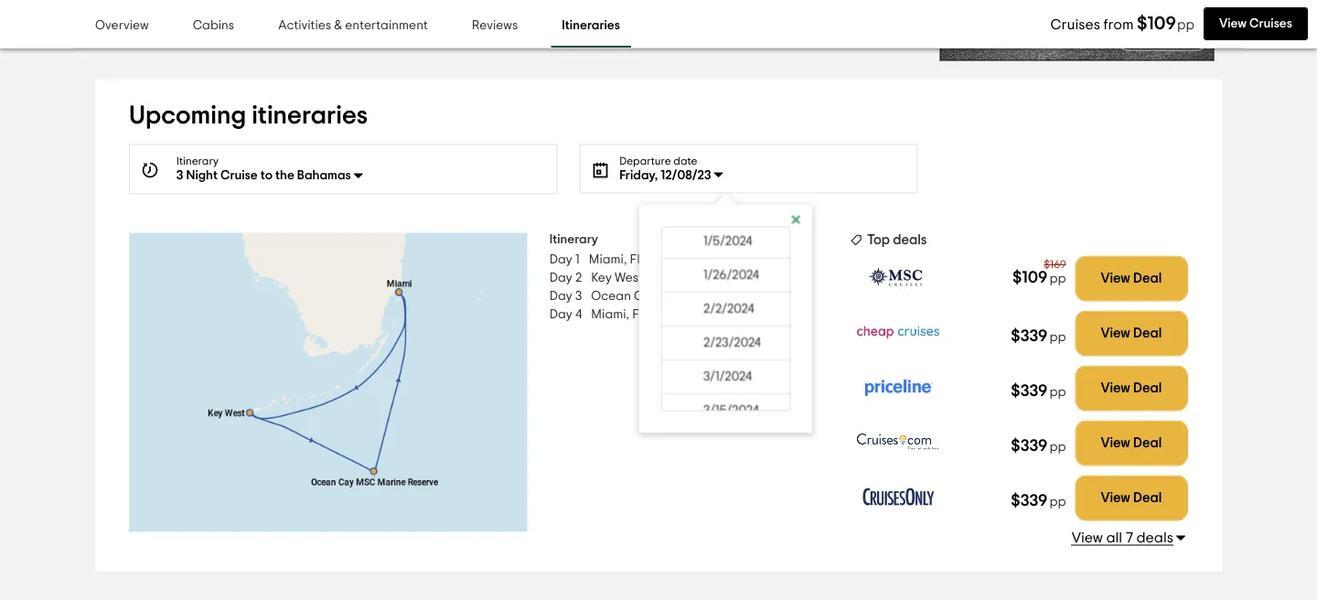 Task type: vqa. For each thing, say whether or not it's contained in the screenshot.
$339 pp
yes



Task type: locate. For each thing, give the bounding box(es) containing it.
itinerary up 'night'
[[176, 156, 219, 167]]

to
[[260, 169, 273, 182]]

itineraries
[[562, 20, 620, 32]]

1 right entertainment
[[428, 14, 432, 27]]

florida, down cay
[[632, 308, 678, 321]]

$169 $109 pp
[[1012, 259, 1066, 286]]

itinerary
[[176, 156, 219, 167], [549, 233, 598, 246]]

&
[[334, 20, 342, 32]]

0 vertical spatial 3
[[500, 14, 507, 27]]

0 vertical spatial 1
[[428, 14, 432, 27]]

3 view deal from the top
[[1101, 382, 1162, 395]]

0 horizontal spatial $109
[[1012, 269, 1048, 286]]

1 horizontal spatial itinerary
[[549, 233, 598, 246]]

united
[[678, 253, 716, 266], [697, 271, 736, 284], [680, 308, 719, 321]]

itineraries link
[[551, 5, 631, 48]]

view
[[1219, 17, 1247, 30], [1101, 272, 1130, 286], [1101, 327, 1130, 340], [1101, 382, 1130, 395], [1101, 436, 1130, 450], [1101, 491, 1130, 505], [1072, 530, 1103, 545]]

states
[[719, 253, 757, 266], [738, 271, 776, 284], [722, 308, 759, 321]]

0 horizontal spatial 1
[[428, 14, 432, 27]]

florida, up 'west,'
[[630, 253, 675, 266]]

united up key west, florida, united states link
[[678, 253, 716, 266]]

1 horizontal spatial 3
[[500, 14, 507, 27]]

0 vertical spatial itinerary
[[176, 156, 219, 167]]

2 vertical spatial united
[[680, 308, 719, 321]]

3 deal from the top
[[1133, 382, 1162, 395]]

top deals
[[867, 233, 927, 247]]

deal
[[1133, 272, 1162, 286], [1133, 327, 1162, 340], [1133, 382, 1162, 395], [1133, 436, 1162, 450], [1133, 491, 1162, 505]]

key west, florida, united states link
[[591, 269, 776, 287]]

departure date friday, 12/08/23
[[619, 156, 711, 182]]

cay
[[634, 290, 658, 302]]

itinerary inside itinerary day​​ 1 miami, florida, united states day​​ 2 key west, florida, united states day​​ 3 ocean cay msc marine reserve day​​ 4 miami, florida, united states
[[549, 233, 598, 246]]

3 for 3
[[500, 14, 507, 27]]

3 left 5 link
[[500, 14, 507, 27]]

0 horizontal spatial deals
[[893, 233, 927, 247]]

pp
[[1177, 18, 1194, 32], [1050, 272, 1066, 285], [1050, 330, 1066, 344], [1050, 385, 1066, 399], [1050, 440, 1066, 453], [1050, 495, 1066, 508]]

3 down 2
[[575, 290, 582, 302]]

2 cruises from the left
[[1249, 17, 1292, 30]]

florida,
[[630, 253, 675, 266], [649, 271, 694, 284], [632, 308, 678, 321]]

1 vertical spatial 3
[[176, 169, 183, 182]]

1 vertical spatial florida,
[[649, 271, 694, 284]]

1 horizontal spatial 1
[[575, 253, 580, 266]]

$339 pp
[[1011, 328, 1066, 344], [1011, 383, 1066, 399], [1011, 437, 1066, 454], [1011, 492, 1066, 509]]

united up marine
[[697, 271, 736, 284]]

3 for 3 night cruise to the bahamas
[[176, 169, 183, 182]]

deals
[[893, 233, 927, 247], [1136, 530, 1174, 545]]

$169
[[1044, 259, 1066, 270]]

cruises
[[1051, 17, 1100, 32], [1249, 17, 1292, 30]]

1 cruises from the left
[[1051, 17, 1100, 32]]

0 horizontal spatial 3
[[176, 169, 183, 182]]

itinerary for itinerary day​​ 1 miami, florida, united states day​​ 2 key west, florida, united states day​​ 3 ocean cay msc marine reserve day​​ 4 miami, florida, united states
[[549, 233, 598, 246]]

activities & entertainment
[[278, 20, 428, 32]]

ocean
[[591, 290, 631, 302]]

3 left 'night'
[[176, 169, 183, 182]]

3 link
[[485, 2, 522, 39]]

activities & entertainment link
[[267, 5, 439, 48]]

1 vertical spatial states
[[738, 271, 776, 284]]

1 horizontal spatial deals
[[1136, 530, 1174, 545]]

friday,
[[619, 169, 658, 182]]

$109 inside $169 $109 pp
[[1012, 269, 1048, 286]]

view deal
[[1101, 272, 1162, 286], [1101, 327, 1162, 340], [1101, 382, 1162, 395], [1101, 436, 1162, 450], [1101, 491, 1162, 505]]

states down reserve on the right of the page
[[722, 308, 759, 321]]

0 horizontal spatial cruises
[[1051, 17, 1100, 32]]

florida, up msc
[[649, 271, 694, 284]]

united down marine
[[680, 308, 719, 321]]

states up 1/26/2024
[[719, 253, 757, 266]]

miami, down ocean in the left of the page
[[591, 308, 629, 321]]

3 $339 pp from the top
[[1011, 437, 1066, 454]]

1 deal from the top
[[1133, 272, 1162, 286]]

advertisement region
[[940, 0, 1214, 61]]

1 vertical spatial itinerary
[[549, 233, 598, 246]]

0 vertical spatial deals
[[893, 233, 927, 247]]

miami, florida, united states link up msc
[[589, 250, 757, 269]]

msc
[[661, 290, 688, 302]]

1 horizontal spatial $109
[[1137, 15, 1176, 33]]

upcoming itineraries
[[129, 103, 368, 129]]

day​​
[[549, 253, 572, 266], [549, 271, 572, 284], [549, 290, 572, 302], [549, 308, 572, 321]]

night
[[186, 169, 218, 182]]

1 vertical spatial 1
[[575, 253, 580, 266]]

2 horizontal spatial 3
[[575, 290, 582, 302]]

view all 7 deals
[[1072, 530, 1174, 545]]

0 horizontal spatial itinerary
[[176, 156, 219, 167]]

2/23/2024
[[703, 336, 761, 349]]

states up reserve on the right of the page
[[738, 271, 776, 284]]

4 deal from the top
[[1133, 436, 1162, 450]]

5 deal from the top
[[1133, 491, 1162, 505]]

miami, up key
[[589, 253, 627, 266]]

deals right top
[[893, 233, 927, 247]]

activities
[[278, 20, 331, 32]]

3
[[500, 14, 507, 27], [176, 169, 183, 182], [575, 290, 582, 302]]

entertainment
[[345, 20, 428, 32]]

miami, florida, united states link
[[589, 250, 757, 269], [591, 305, 759, 324]]

2 $339 from the top
[[1011, 383, 1048, 399]]

1 vertical spatial $109
[[1012, 269, 1048, 286]]

1 vertical spatial united
[[697, 271, 736, 284]]

miami,
[[589, 253, 627, 266], [591, 308, 629, 321]]

1 vertical spatial deals
[[1136, 530, 1174, 545]]

$109
[[1137, 15, 1176, 33], [1012, 269, 1048, 286]]

1 horizontal spatial cruises
[[1249, 17, 1292, 30]]

cabins
[[193, 20, 234, 32]]

3/1/2024
[[703, 370, 752, 383]]

miami, florida, united states link down msc
[[591, 305, 759, 324]]

1
[[428, 14, 432, 27], [575, 253, 580, 266]]

deals right 7
[[1136, 530, 1174, 545]]

2 vertical spatial 3
[[575, 290, 582, 302]]

itinerary up 2
[[549, 233, 598, 246]]

cruise
[[220, 169, 258, 182]]

3 $339 from the top
[[1011, 437, 1048, 454]]

$339
[[1011, 328, 1048, 344], [1011, 383, 1048, 399], [1011, 437, 1048, 454], [1011, 492, 1048, 509]]

1 up 2
[[575, 253, 580, 266]]

0 vertical spatial miami, florida, united states link
[[589, 250, 757, 269]]

0 vertical spatial $109
[[1137, 15, 1176, 33]]

6
[[609, 14, 617, 27]]

1 vertical spatial miami, florida, united states link
[[591, 305, 759, 324]]

all
[[1106, 530, 1122, 545]]



Task type: describe. For each thing, give the bounding box(es) containing it.
7
[[1126, 530, 1133, 545]]

1 inside itinerary day​​ 1 miami, florida, united states day​​ 2 key west, florida, united states day​​ 3 ocean cay msc marine reserve day​​ 4 miami, florida, united states
[[575, 253, 580, 266]]

6 link
[[595, 2, 631, 39]]

west,
[[615, 271, 646, 284]]

2
[[575, 271, 582, 284]]

upcoming
[[129, 103, 246, 129]]

cabins link
[[182, 5, 245, 48]]

5
[[573, 14, 580, 27]]

reviews
[[472, 20, 518, 32]]

2 $339 pp from the top
[[1011, 383, 1066, 399]]

miami, florida, united states link for 4
[[591, 305, 759, 324]]

4
[[575, 308, 582, 321]]

1 vertical spatial miami,
[[591, 308, 629, 321]]

2 vertical spatial florida,
[[632, 308, 678, 321]]

top
[[867, 233, 890, 247]]

marine
[[691, 290, 732, 302]]

1 day​​ from the top
[[549, 253, 572, 266]]

reserve
[[735, 290, 782, 302]]

3 night cruise to the bahamas
[[176, 169, 351, 182]]

2/2/2024
[[703, 302, 754, 315]]

4 day​​ from the top
[[549, 308, 572, 321]]

2 vertical spatial states
[[722, 308, 759, 321]]

overview link
[[84, 5, 160, 48]]

departure
[[619, 156, 671, 167]]

5 view deal from the top
[[1101, 491, 1162, 505]]

pp inside $169 $109 pp
[[1050, 272, 1066, 285]]

1 view deal from the top
[[1101, 272, 1162, 286]]

key
[[591, 271, 612, 284]]

2 view deal from the top
[[1101, 327, 1162, 340]]

3/15/2024
[[703, 404, 759, 417]]

itineraries
[[252, 103, 368, 129]]

12/08/23
[[661, 169, 711, 182]]

3 day​​ from the top
[[549, 290, 572, 302]]

0 vertical spatial united
[[678, 253, 716, 266]]

4 $339 from the top
[[1011, 492, 1048, 509]]

4 view deal from the top
[[1101, 436, 1162, 450]]

3 inside itinerary day​​ 1 miami, florida, united states day​​ 2 key west, florida, united states day​​ 3 ocean cay msc marine reserve day​​ 4 miami, florida, united states
[[575, 290, 582, 302]]

miami, florida, united states link for 1
[[589, 250, 757, 269]]

date
[[673, 156, 697, 167]]

the map for this itinerary is not available at this time. image
[[129, 233, 527, 532]]

cruises inside cruises from $109 pp
[[1051, 17, 1100, 32]]

0 vertical spatial states
[[719, 253, 757, 266]]

itinerary for itinerary
[[176, 156, 219, 167]]

1/26/2024
[[703, 269, 759, 281]]

view cruises
[[1219, 17, 1292, 30]]

the
[[275, 169, 294, 182]]

bahamas
[[297, 169, 351, 182]]

0 vertical spatial florida,
[[630, 253, 675, 266]]

2 day​​ from the top
[[549, 271, 572, 284]]

0 vertical spatial miami,
[[589, 253, 627, 266]]

2 deal from the top
[[1133, 327, 1162, 340]]

1 $339 from the top
[[1011, 328, 1048, 344]]

overview
[[95, 20, 149, 32]]

1/5/2024
[[703, 235, 752, 248]]

reviews link
[[461, 5, 529, 48]]

cruises from $109 pp
[[1051, 15, 1194, 33]]

4 $339 pp from the top
[[1011, 492, 1066, 509]]

pp inside cruises from $109 pp
[[1177, 18, 1194, 32]]

itinerary day​​ 1 miami, florida, united states day​​ 2 key west, florida, united states day​​ 3 ocean cay msc marine reserve day​​ 4 miami, florida, united states
[[549, 233, 782, 321]]

from
[[1104, 17, 1134, 32]]

1 $339 pp from the top
[[1011, 328, 1066, 344]]

5 link
[[558, 2, 595, 39]]



